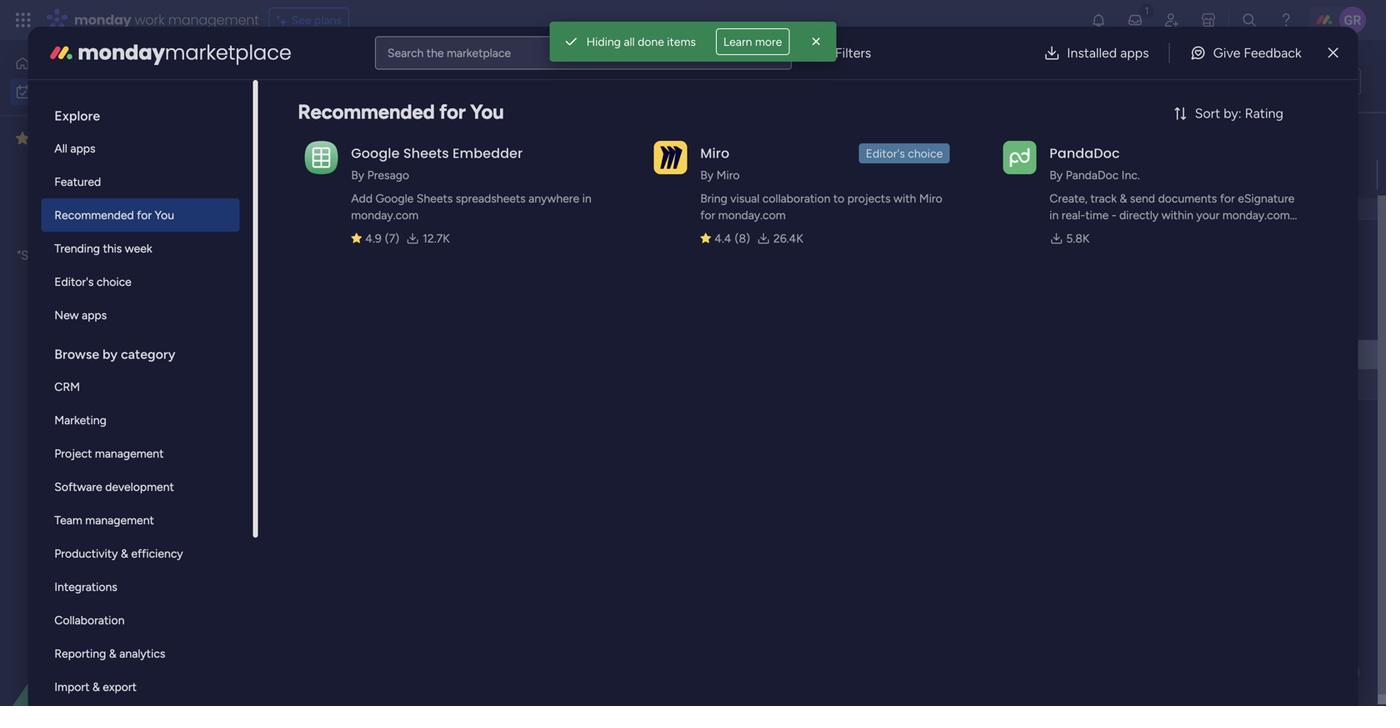 Task type: locate. For each thing, give the bounding box(es) containing it.
for inside create, track & send documents for esignature in real-time - directly within your monday.com interface
[[1221, 191, 1236, 206]]

by inside pandadoc by pandadoc inc.
[[1050, 168, 1063, 182]]

1 horizontal spatial item
[[368, 138, 391, 152]]

app logo image left the by miro
[[654, 141, 687, 174]]

so
[[110, 248, 123, 263]]

2 vertical spatial apps
[[82, 308, 107, 322]]

items up "anywhere"
[[561, 138, 590, 152]]

1 vertical spatial you
[[155, 208, 174, 222]]

0 vertical spatial items
[[667, 35, 696, 49]]

apps inside option
[[82, 308, 107, 322]]

explore heading
[[41, 93, 240, 132]]

1 item from the left
[[279, 138, 302, 152]]

management up monday marketplace at left top
[[168, 10, 259, 29]]

by up add
[[351, 168, 365, 182]]

google down presago
[[376, 191, 414, 206]]

editor's down any
[[54, 275, 94, 289]]

1 vertical spatial google
[[376, 191, 414, 206]]

& left send
[[1120, 191, 1128, 206]]

1 image
[[1140, 1, 1155, 20]]

app logo image left /
[[305, 141, 338, 174]]

1 horizontal spatial editor's
[[866, 146, 905, 161]]

for up 'boards'
[[137, 208, 152, 222]]

choice down so
[[97, 275, 132, 289]]

done
[[638, 35, 664, 49], [532, 138, 558, 152]]

editor's choice
[[866, 146, 943, 161], [54, 275, 132, 289]]

0 horizontal spatial editor's choice
[[54, 275, 132, 289]]

1 vertical spatial recommended
[[54, 208, 134, 222]]

marketplace down monday work management
[[165, 39, 292, 67]]

plans
[[314, 13, 342, 27]]

app logo image for google sheets embedder
[[305, 141, 338, 174]]

miro up bring
[[717, 168, 740, 182]]

1 monday.com from the left
[[351, 208, 419, 222]]

dapulse x slim image
[[1329, 43, 1339, 63]]

3 by from the left
[[1050, 168, 1063, 182]]

done right hide at left top
[[532, 138, 558, 152]]

done inside alert
[[638, 35, 664, 49]]

& for analytics
[[109, 647, 117, 661]]

1 horizontal spatial by
[[701, 168, 714, 182]]

by up create,
[[1050, 168, 1063, 182]]

editor's choice down the board
[[54, 275, 132, 289]]

you
[[470, 100, 504, 124], [155, 208, 174, 222]]

browse
[[54, 346, 99, 362]]

1 vertical spatial monday
[[78, 39, 165, 67]]

& inside import & export option
[[92, 680, 100, 694]]

help image
[[1278, 12, 1295, 28]]

apps for installed apps
[[1121, 45, 1149, 61]]

monday down work
[[78, 39, 165, 67]]

management for team management
[[85, 513, 154, 527]]

new up 'browse'
[[54, 308, 79, 322]]

monday.com
[[351, 208, 419, 222], [718, 208, 786, 222], [1223, 208, 1291, 222]]

0 horizontal spatial app logo image
[[305, 141, 338, 174]]

you up yet
[[155, 208, 174, 222]]

& left efficiency
[[121, 547, 128, 561]]

0 horizontal spatial choice
[[97, 275, 132, 289]]

1 horizontal spatial app logo image
[[654, 141, 687, 174]]

apps for all apps
[[70, 141, 96, 156]]

1 horizontal spatial recommended for you
[[298, 100, 504, 124]]

0 horizontal spatial done
[[532, 138, 558, 152]]

google up presago
[[351, 144, 400, 163]]

1 horizontal spatial monday.com
[[718, 208, 786, 222]]

google sheets embedder by presago
[[351, 144, 523, 182]]

access
[[85, 267, 123, 282]]

trending this week
[[54, 241, 152, 256]]

select product image
[[15, 12, 32, 28]]

monday marketplace image
[[1201, 12, 1217, 28]]

search
[[388, 46, 424, 60]]

1 vertical spatial apps
[[70, 141, 96, 156]]

& left export at the left bottom
[[92, 680, 100, 694]]

recommended up favorite on the left top of page
[[54, 208, 134, 222]]

app logo image left people
[[1003, 141, 1037, 174]]

app logo image
[[305, 141, 338, 174], [654, 141, 687, 174], [1003, 141, 1037, 174]]

miro up the by miro
[[701, 144, 730, 163]]

v2 star 2 image
[[16, 128, 29, 148]]

visual
[[731, 191, 760, 206]]

management inside team management option
[[85, 513, 154, 527]]

crm
[[54, 380, 80, 394]]

monday.com up 4.9 (7)
[[351, 208, 419, 222]]

by left to- at the right
[[701, 168, 714, 182]]

you up embedder
[[470, 100, 504, 124]]

(8)
[[735, 231, 750, 246]]

0 vertical spatial apps
[[1121, 45, 1149, 61]]

1 vertical spatial choice
[[97, 275, 132, 289]]

in inside create, track & send documents for esignature in real-time - directly within your monday.com interface
[[1050, 208, 1059, 222]]

greg robinson image
[[1340, 7, 1367, 33]]

monday marketplace image
[[48, 40, 74, 66]]

0 horizontal spatial monday.com
[[351, 208, 419, 222]]

yet
[[152, 229, 171, 244]]

send
[[1131, 191, 1156, 206]]

0 horizontal spatial 1
[[296, 168, 301, 182]]

see plans
[[292, 13, 342, 27]]

editor's left board
[[866, 146, 905, 161]]

0 horizontal spatial new
[[54, 308, 79, 322]]

monday for monday marketplace
[[78, 39, 165, 67]]

3 monday.com from the left
[[1223, 208, 1291, 222]]

list box
[[41, 93, 240, 706]]

0 horizontal spatial by
[[351, 168, 365, 182]]

items inside alert
[[667, 35, 696, 49]]

-
[[1112, 208, 1117, 222]]

miro right with
[[920, 191, 943, 206]]

give feedback link
[[1177, 36, 1316, 70]]

2 vertical spatial miro
[[920, 191, 943, 206]]

recommended for you up 'boards'
[[54, 208, 174, 222]]

for left esignature
[[1221, 191, 1236, 206]]

monday.com down esignature
[[1223, 208, 1291, 222]]

the
[[427, 46, 444, 60]]

easily
[[51, 267, 82, 282]]

for down bring
[[701, 208, 716, 222]]

editor's
[[866, 146, 905, 161], [54, 275, 94, 289]]

0 vertical spatial in
[[583, 191, 592, 206]]

apps inside option
[[70, 141, 96, 156]]

monday up 'home' option
[[74, 10, 131, 29]]

integrations option
[[41, 570, 240, 604]]

team management
[[54, 513, 154, 527]]

0 vertical spatial monday
[[74, 10, 131, 29]]

you
[[152, 248, 172, 263]]

for inside option
[[137, 208, 152, 222]]

to do list button
[[1276, 68, 1362, 95]]

marketplace right the
[[447, 46, 511, 60]]

Filter dashboard by text search field
[[316, 132, 468, 158]]

in left 'real-'
[[1050, 208, 1059, 222]]

2 vertical spatial management
[[85, 513, 154, 527]]

marketing option
[[41, 404, 240, 437]]

management inside project management 'option'
[[95, 447, 164, 461]]

1 vertical spatial in
[[1050, 208, 1059, 222]]

see plans button
[[269, 8, 349, 33]]

analytics
[[119, 647, 165, 661]]

0 vertical spatial recommended
[[298, 100, 435, 124]]

sheets inside add google sheets spreadsheets anywhere in monday.com
[[417, 191, 453, 206]]

to
[[834, 191, 845, 206]]

installed apps button
[[1031, 36, 1163, 70]]

item up task 1
[[279, 138, 302, 152]]

items
[[667, 35, 696, 49], [561, 138, 590, 152]]

1 horizontal spatial 1
[[360, 138, 365, 152]]

1 vertical spatial items
[[561, 138, 590, 152]]

new item
[[252, 138, 302, 152]]

by miro
[[701, 168, 740, 182]]

4.4
[[715, 231, 732, 246]]

0 horizontal spatial item
[[279, 138, 302, 152]]

productivity & efficiency option
[[41, 537, 240, 570]]

1 by from the left
[[351, 168, 365, 182]]

items right all
[[667, 35, 696, 49]]

1 horizontal spatial new
[[252, 138, 276, 152]]

it
[[126, 267, 134, 282]]

1 horizontal spatial items
[[667, 35, 696, 49]]

0 vertical spatial google
[[351, 144, 400, 163]]

2 item from the left
[[368, 138, 391, 152]]

pandadoc
[[1050, 144, 1120, 163], [1066, 168, 1119, 182]]

0 vertical spatial 1
[[360, 138, 365, 152]]

2 monday.com from the left
[[718, 208, 786, 222]]

item inside button
[[279, 138, 302, 152]]

featured option
[[41, 165, 240, 198]]

1 vertical spatial editor's
[[54, 275, 94, 289]]

filters
[[835, 45, 872, 61]]

item right /
[[368, 138, 391, 152]]

add google sheets spreadsheets anywhere in monday.com
[[351, 191, 592, 222]]

1 vertical spatial editor's choice
[[54, 275, 132, 289]]

alert containing hiding all done items
[[550, 22, 837, 62]]

by
[[351, 168, 365, 182], [701, 168, 714, 182], [1050, 168, 1063, 182]]

monday.com inside bring visual collaboration to projects with miro for monday.com
[[718, 208, 786, 222]]

list box containing explore
[[41, 93, 240, 706]]

management for project management
[[95, 447, 164, 461]]

new inside button
[[252, 138, 276, 152]]

board
[[906, 133, 937, 148]]

home
[[37, 56, 69, 70]]

monday.com down visual
[[718, 208, 786, 222]]

0 vertical spatial done
[[638, 35, 664, 49]]

0 vertical spatial miro
[[701, 144, 730, 163]]

trending this week option
[[41, 232, 240, 265]]

explore
[[54, 108, 100, 124]]

monday work management
[[74, 10, 259, 29]]

0 horizontal spatial items
[[561, 138, 590, 152]]

apps right all
[[70, 141, 96, 156]]

editor's choice up with
[[866, 146, 943, 161]]

None search field
[[316, 132, 468, 158]]

pandadoc up v2 overdue deadline image
[[1050, 144, 1120, 163]]

alert
[[550, 22, 837, 62]]

3 app logo image from the left
[[1003, 141, 1037, 174]]

browse by category heading
[[41, 332, 240, 370]]

0 vertical spatial pandadoc
[[1050, 144, 1120, 163]]

for
[[439, 100, 466, 124], [1221, 191, 1236, 206], [137, 208, 152, 222], [701, 208, 716, 222]]

1 horizontal spatial choice
[[908, 146, 943, 161]]

sheets up presago
[[403, 144, 449, 163]]

new up the task
[[252, 138, 276, 152]]

search image
[[448, 138, 461, 152]]

learn more
[[724, 35, 782, 49]]

monday
[[74, 10, 131, 29], [78, 39, 165, 67]]

0 vertical spatial recommended for you
[[298, 100, 504, 124]]

0 vertical spatial sheets
[[403, 144, 449, 163]]

sheets inside google sheets embedder by presago
[[403, 144, 449, 163]]

1 horizontal spatial editor's choice
[[866, 146, 943, 161]]

task 1
[[270, 168, 301, 182]]

recommended up /
[[298, 100, 435, 124]]

0 horizontal spatial recommended
[[54, 208, 134, 222]]

documents
[[1159, 191, 1218, 206]]

monday.com inside create, track & send documents for esignature in real-time - directly within your monday.com interface
[[1223, 208, 1291, 222]]

sheets down google sheets embedder by presago
[[417, 191, 453, 206]]

& inside reporting & analytics option
[[109, 647, 117, 661]]

1 vertical spatial 1
[[296, 168, 301, 182]]

2 horizontal spatial app logo image
[[1003, 141, 1037, 174]]

apps down 'update feed' image
[[1121, 45, 1149, 61]]

done right all
[[638, 35, 664, 49]]

& inside productivity & efficiency option
[[121, 547, 128, 561]]

&
[[1120, 191, 1128, 206], [121, 547, 128, 561], [109, 647, 117, 661], [92, 680, 100, 694]]

google inside add google sheets spreadsheets anywhere in monday.com
[[376, 191, 414, 206]]

this
[[103, 241, 122, 256]]

1 right the task
[[296, 168, 301, 182]]

crm option
[[41, 370, 240, 404]]

recommended for you
[[298, 100, 504, 124], [54, 208, 174, 222]]

2 horizontal spatial monday.com
[[1223, 208, 1291, 222]]

import & export option
[[41, 670, 240, 704]]

project
[[54, 447, 92, 461]]

1 horizontal spatial marketplace
[[447, 46, 511, 60]]

management up development
[[95, 447, 164, 461]]

recommended for you up filter dashboard by text search field
[[298, 100, 504, 124]]

my
[[246, 63, 284, 100]]

reporting & analytics option
[[41, 637, 240, 670]]

0 horizontal spatial in
[[583, 191, 592, 206]]

1 app logo image from the left
[[305, 141, 338, 174]]

customize button
[[597, 132, 686, 158]]

for up search icon
[[439, 100, 466, 124]]

to
[[1307, 75, 1320, 89]]

choice up with
[[908, 146, 943, 161]]

0 vertical spatial new
[[252, 138, 276, 152]]

apps inside "button"
[[1121, 45, 1149, 61]]

1 horizontal spatial done
[[638, 35, 664, 49]]

0 horizontal spatial recommended for you
[[54, 208, 174, 222]]

1 horizontal spatial in
[[1050, 208, 1059, 222]]

& left "analytics"
[[109, 647, 117, 661]]

browse by category
[[54, 346, 176, 362]]

choice
[[908, 146, 943, 161], [97, 275, 132, 289]]

0 horizontal spatial you
[[155, 208, 174, 222]]

item
[[279, 138, 302, 152], [368, 138, 391, 152]]

1 vertical spatial new
[[54, 308, 79, 322]]

5.8k
[[1067, 231, 1090, 246]]

2 horizontal spatial by
[[1050, 168, 1063, 182]]

software development option
[[41, 470, 240, 504]]

management up the 'productivity & efficiency'
[[85, 513, 154, 527]]

recommended inside option
[[54, 208, 134, 222]]

item inside overdue / 1 item
[[368, 138, 391, 152]]

pandadoc up track
[[1066, 168, 1119, 182]]

update feed image
[[1127, 12, 1144, 28]]

favorite
[[62, 229, 107, 244]]

1 horizontal spatial recommended
[[298, 100, 435, 124]]

google inside google sheets embedder by presago
[[351, 144, 400, 163]]

marketplace
[[165, 39, 292, 67], [447, 46, 511, 60]]

0 vertical spatial editor's choice
[[866, 146, 943, 161]]

in right "anywhere"
[[583, 191, 592, 206]]

& for efficiency
[[121, 547, 128, 561]]

0 vertical spatial you
[[470, 100, 504, 124]]

1 right /
[[360, 138, 365, 152]]

0 horizontal spatial editor's
[[54, 275, 94, 289]]

new inside option
[[54, 308, 79, 322]]

1 vertical spatial sheets
[[417, 191, 453, 206]]

1 vertical spatial recommended for you
[[54, 208, 174, 222]]

work
[[135, 10, 165, 29]]

apps down access
[[82, 308, 107, 322]]

1 vertical spatial management
[[95, 447, 164, 461]]



Task type: vqa. For each thing, say whether or not it's contained in the screenshot.
Public board image in the top left of the page
no



Task type: describe. For each thing, give the bounding box(es) containing it.
reporting & analytics
[[54, 647, 165, 661]]

miro inside bring visual collaboration to projects with miro for monday.com
[[920, 191, 943, 206]]

learn more button
[[716, 28, 790, 55]]

recommended for you inside option
[[54, 208, 174, 222]]

26.4k
[[774, 231, 804, 246]]

export
[[103, 680, 137, 694]]

to-do
[[716, 170, 746, 183]]

new for new item
[[252, 138, 276, 152]]

app logo image for pandadoc
[[1003, 141, 1037, 174]]

all apps
[[54, 141, 96, 156]]

directly
[[1120, 208, 1159, 222]]

1 vertical spatial done
[[532, 138, 558, 152]]

favorites
[[36, 130, 92, 146]]

editor's choice option
[[41, 265, 240, 299]]

overdue
[[280, 133, 345, 155]]

presago
[[367, 168, 409, 182]]

trending
[[54, 241, 100, 256]]

spreadsheets
[[456, 191, 526, 206]]

0 vertical spatial editor's
[[866, 146, 905, 161]]

inc.
[[1122, 168, 1140, 182]]

track
[[1091, 191, 1117, 206]]

0 horizontal spatial marketplace
[[165, 39, 292, 67]]

apps for new apps
[[82, 308, 107, 322]]

& for export
[[92, 680, 100, 694]]

v2 overdue deadline image
[[1115, 167, 1128, 183]]

new for new apps
[[54, 308, 79, 322]]

overdue / 1 item
[[280, 133, 391, 155]]

do
[[732, 170, 746, 183]]

hiding all done items
[[587, 35, 696, 49]]

1 vertical spatial miro
[[717, 168, 740, 182]]

embedder
[[453, 144, 523, 163]]

recommended for you option
[[41, 198, 240, 232]]

integrations
[[54, 580, 117, 594]]

by inside google sheets embedder by presago
[[351, 168, 365, 182]]

see
[[292, 13, 312, 27]]

sort
[[1195, 105, 1221, 121]]

week
[[125, 241, 152, 256]]

software development
[[54, 480, 174, 494]]

new apps
[[54, 308, 107, 322]]

productivity & efficiency
[[54, 547, 183, 561]]

within
[[1162, 208, 1194, 222]]

search the marketplace
[[388, 46, 511, 60]]

monday for monday work management
[[74, 10, 131, 29]]

real-
[[1062, 208, 1086, 222]]

no favorite boards yet "star" any board so that you can easily access it later
[[17, 229, 196, 282]]

more
[[755, 35, 782, 49]]

0 vertical spatial management
[[168, 10, 259, 29]]

to do list
[[1307, 75, 1354, 89]]

development
[[105, 480, 174, 494]]

do
[[1323, 75, 1336, 89]]

close image
[[808, 33, 825, 50]]

4.9
[[365, 231, 382, 246]]

any
[[51, 248, 71, 263]]

create, track & send documents for esignature in real-time - directly within your monday.com interface
[[1050, 191, 1295, 239]]

"star"
[[17, 248, 48, 263]]

in inside add google sheets spreadsheets anywhere in monday.com
[[583, 191, 592, 206]]

boards
[[110, 229, 149, 244]]

bring visual collaboration to projects with miro for monday.com
[[701, 191, 943, 222]]

0 vertical spatial choice
[[908, 146, 943, 161]]

anywhere
[[529, 191, 580, 206]]

create,
[[1050, 191, 1088, 206]]

learn
[[724, 35, 753, 49]]

feedback
[[1244, 45, 1302, 61]]

work
[[291, 63, 358, 100]]

search everything image
[[1242, 12, 1258, 28]]

lottie animation element
[[0, 538, 213, 706]]

& inside create, track & send documents for esignature in real-time - directly within your monday.com interface
[[1120, 191, 1128, 206]]

for inside bring visual collaboration to projects with miro for monday.com
[[701, 208, 716, 222]]

you inside option
[[155, 208, 174, 222]]

all apps option
[[41, 132, 240, 165]]

2 app logo image from the left
[[654, 141, 687, 174]]

add
[[351, 191, 373, 206]]

import & export
[[54, 680, 137, 694]]

hide
[[504, 138, 529, 152]]

can
[[175, 248, 196, 263]]

marketing
[[54, 413, 107, 427]]

bring
[[701, 191, 728, 206]]

give feedback
[[1214, 45, 1302, 61]]

team
[[54, 513, 82, 527]]

esignature
[[1238, 191, 1295, 206]]

all
[[624, 35, 635, 49]]

favorites button
[[12, 124, 163, 153]]

filters button
[[805, 36, 885, 70]]

invite members image
[[1164, 12, 1181, 28]]

home link
[[10, 50, 203, 77]]

12.7k
[[423, 231, 450, 246]]

featured
[[54, 175, 101, 189]]

project management option
[[41, 437, 240, 470]]

board
[[74, 248, 107, 263]]

(7)
[[385, 231, 400, 246]]

1 horizontal spatial you
[[470, 100, 504, 124]]

2 by from the left
[[701, 168, 714, 182]]

sort by: rating
[[1195, 105, 1284, 121]]

customize
[[623, 138, 680, 152]]

1 inside overdue / 1 item
[[360, 138, 365, 152]]

with
[[894, 191, 917, 206]]

notifications image
[[1091, 12, 1107, 28]]

no
[[42, 229, 59, 244]]

rating
[[1245, 105, 1284, 121]]

new apps option
[[41, 299, 240, 332]]

1 vertical spatial pandadoc
[[1066, 168, 1119, 182]]

collaboration
[[763, 191, 831, 206]]

choice inside option
[[97, 275, 132, 289]]

monday.com inside add google sheets spreadsheets anywhere in monday.com
[[351, 208, 419, 222]]

collaboration
[[54, 613, 125, 627]]

efficiency
[[131, 547, 183, 561]]

to-
[[716, 170, 732, 183]]

people
[[1041, 133, 1077, 148]]

editor's inside option
[[54, 275, 94, 289]]

home option
[[10, 50, 203, 77]]

later
[[137, 267, 162, 282]]

software
[[54, 480, 102, 494]]

interface
[[1050, 225, 1097, 239]]

editor's choice inside option
[[54, 275, 132, 289]]

project management
[[54, 447, 164, 461]]

that
[[126, 248, 149, 263]]

time
[[1086, 208, 1109, 222]]

collaboration option
[[41, 604, 240, 637]]

by
[[103, 346, 118, 362]]

team management option
[[41, 504, 240, 537]]

lottie animation image
[[0, 538, 213, 706]]

hide done items
[[504, 138, 590, 152]]

import
[[54, 680, 90, 694]]

give
[[1214, 45, 1241, 61]]



